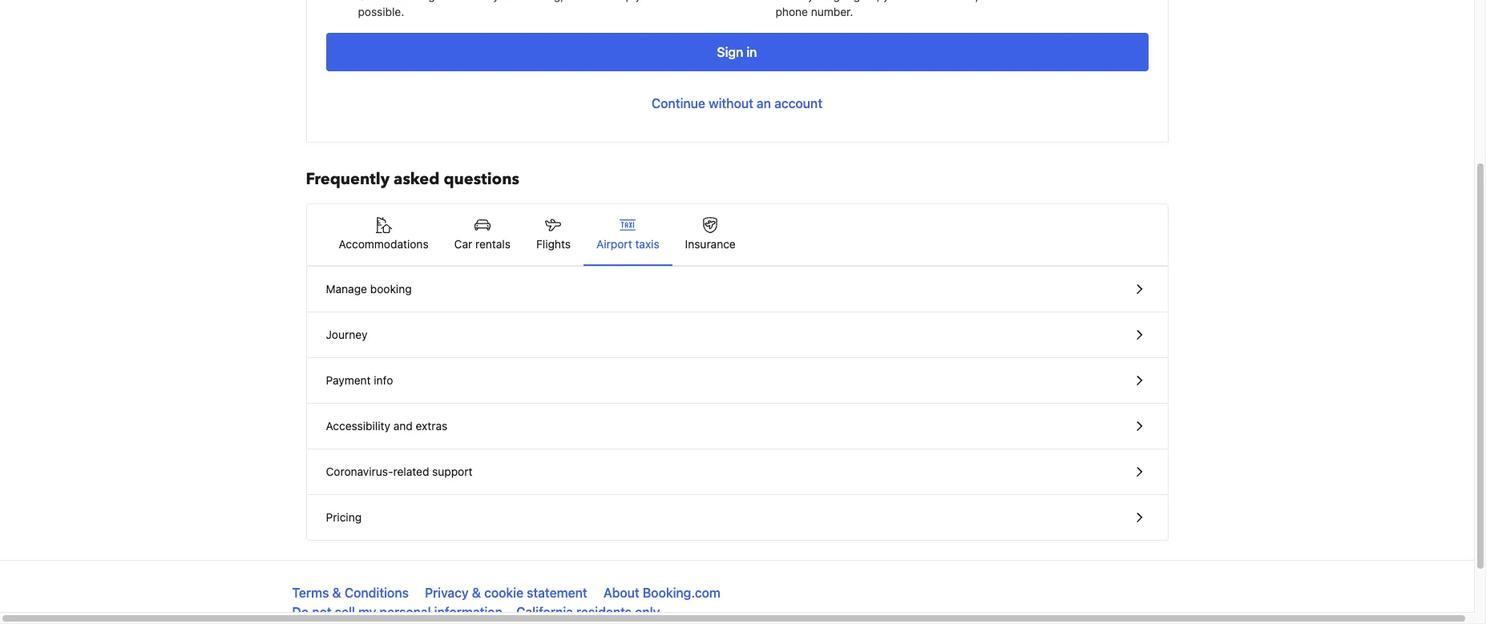 Task type: vqa. For each thing, say whether or not it's contained in the screenshot.
Cancellations
no



Task type: locate. For each thing, give the bounding box(es) containing it.
extras
[[416, 419, 447, 433]]

payment info button
[[307, 358, 1168, 404]]

tab list
[[307, 204, 1168, 267]]

and inside button
[[393, 419, 413, 433]]

terms & conditions
[[292, 586, 409, 600]]

1 horizontal spatial and
[[567, 0, 586, 2]]

phone
[[776, 5, 808, 18]]

manage
[[326, 282, 367, 296]]

&
[[332, 586, 341, 600], [472, 586, 481, 600]]

a
[[1002, 0, 1008, 2]]

journey button
[[307, 313, 1168, 358]]

& for privacy
[[472, 586, 481, 600]]

number.
[[811, 5, 853, 18]]

as left the soon
[[644, 0, 656, 2]]

manage booking button
[[307, 267, 1168, 313]]

and
[[567, 0, 586, 2], [393, 419, 413, 433]]

not
[[312, 605, 332, 620]]

0 horizontal spatial as
[[644, 0, 656, 2]]

1 horizontal spatial as
[[687, 0, 699, 2]]

frequently asked questions
[[306, 168, 519, 190]]

terms & conditions link
[[292, 586, 409, 600]]

and left we'll on the top of the page
[[567, 0, 586, 2]]

& up sell on the bottom left of the page
[[332, 586, 341, 600]]

info
[[374, 374, 393, 387]]

accessibility
[[326, 419, 390, 433]]

call
[[927, 0, 944, 2]]

local
[[1011, 0, 1035, 2]]

terms
[[292, 586, 329, 600]]

insurance button
[[672, 204, 749, 265]]

or
[[1038, 0, 1049, 2]]

0 horizontal spatial &
[[332, 586, 341, 600]]

for anything urgent, you can call us 24/7 at a local or international phone number.
[[776, 0, 1116, 18]]

possible.
[[358, 5, 404, 18]]

cookie
[[484, 586, 524, 600]]

2 & from the left
[[472, 586, 481, 600]]

privacy & cookie statement
[[425, 586, 587, 600]]

coronavirus-
[[326, 465, 393, 479]]

continue without an account button
[[326, 84, 1148, 123]]

privacy & cookie statement link
[[425, 586, 587, 600]]

1 horizontal spatial &
[[472, 586, 481, 600]]

our
[[402, 0, 419, 2]]

as right the soon
[[687, 0, 699, 2]]

coronavirus-related support button
[[307, 450, 1168, 495]]

an
[[757, 96, 771, 111]]

anything
[[796, 0, 840, 2]]

0 horizontal spatial and
[[393, 419, 413, 433]]

sell
[[335, 605, 355, 620]]

only
[[635, 605, 660, 620]]

questions
[[444, 168, 519, 190]]

and left extras
[[393, 419, 413, 433]]

0 vertical spatial and
[[567, 0, 586, 2]]

as
[[644, 0, 656, 2], [687, 0, 699, 2]]

car rentals
[[454, 237, 511, 251]]

1 vertical spatial and
[[393, 419, 413, 433]]

1 & from the left
[[332, 586, 341, 600]]

24/7
[[962, 0, 986, 2]]

can
[[905, 0, 924, 2]]

journey
[[326, 328, 368, 341]]

pricing button
[[307, 495, 1168, 540]]

my
[[358, 605, 376, 620]]

related
[[393, 465, 429, 479]]

do not sell my personal information – california residents only link
[[292, 605, 660, 620]]

& up do not sell my personal information – california residents only link
[[472, 586, 481, 600]]

account
[[774, 96, 823, 111]]



Task type: describe. For each thing, give the bounding box(es) containing it.
–
[[506, 605, 513, 620]]

conditions
[[345, 586, 409, 600]]

statement
[[527, 586, 587, 600]]

frequently
[[306, 168, 390, 190]]

accessibility and extras button
[[307, 404, 1168, 450]]

sign in link
[[326, 33, 1148, 71]]

sign in
[[717, 45, 757, 59]]

in
[[747, 45, 757, 59]]

airport taxis button
[[584, 204, 672, 265]]

contact our agents about your booking, and we'll reply as soon as possible.
[[358, 0, 699, 18]]

international
[[1052, 0, 1116, 2]]

booking
[[370, 282, 412, 296]]

california
[[516, 605, 573, 620]]

accommodations button
[[326, 204, 441, 265]]

you
[[883, 0, 902, 2]]

manage booking
[[326, 282, 412, 296]]

tab list containing accommodations
[[307, 204, 1168, 267]]

agents
[[422, 0, 457, 2]]

do
[[292, 605, 309, 620]]

insurance
[[685, 237, 736, 251]]

at
[[989, 0, 999, 2]]

residents
[[576, 605, 632, 620]]

for
[[776, 0, 793, 2]]

we'll
[[589, 0, 612, 2]]

2 as from the left
[[687, 0, 699, 2]]

contact
[[358, 0, 399, 2]]

car
[[454, 237, 472, 251]]

airport taxis
[[596, 237, 659, 251]]

about
[[460, 0, 490, 2]]

continue
[[652, 96, 705, 111]]

payment info
[[326, 374, 393, 387]]

car rentals button
[[441, 204, 523, 265]]

soon
[[659, 0, 684, 2]]

reply
[[615, 0, 641, 2]]

and inside contact our agents about your booking, and we'll reply as soon as possible.
[[567, 0, 586, 2]]

information
[[434, 605, 503, 620]]

about booking.com do not sell my personal information – california residents only
[[292, 586, 721, 620]]

airport
[[596, 237, 632, 251]]

rentals
[[475, 237, 511, 251]]

personal
[[380, 605, 431, 620]]

without
[[709, 96, 754, 111]]

privacy
[[425, 586, 469, 600]]

accessibility and extras
[[326, 419, 447, 433]]

1 as from the left
[[644, 0, 656, 2]]

us
[[947, 0, 959, 2]]

taxis
[[635, 237, 659, 251]]

accommodations
[[339, 237, 429, 251]]

support
[[432, 465, 473, 479]]

& for terms
[[332, 586, 341, 600]]

booking.com
[[643, 586, 721, 600]]

pricing
[[326, 511, 362, 524]]

about booking.com link
[[603, 586, 721, 600]]

booking,
[[519, 0, 564, 2]]

flights
[[536, 237, 571, 251]]

sign
[[717, 45, 743, 59]]

flights button
[[523, 204, 584, 265]]

your
[[493, 0, 516, 2]]

urgent,
[[843, 0, 880, 2]]

about
[[603, 586, 640, 600]]

coronavirus-related support
[[326, 465, 473, 479]]

continue without an account
[[652, 96, 823, 111]]

asked
[[394, 168, 440, 190]]

payment
[[326, 374, 371, 387]]



